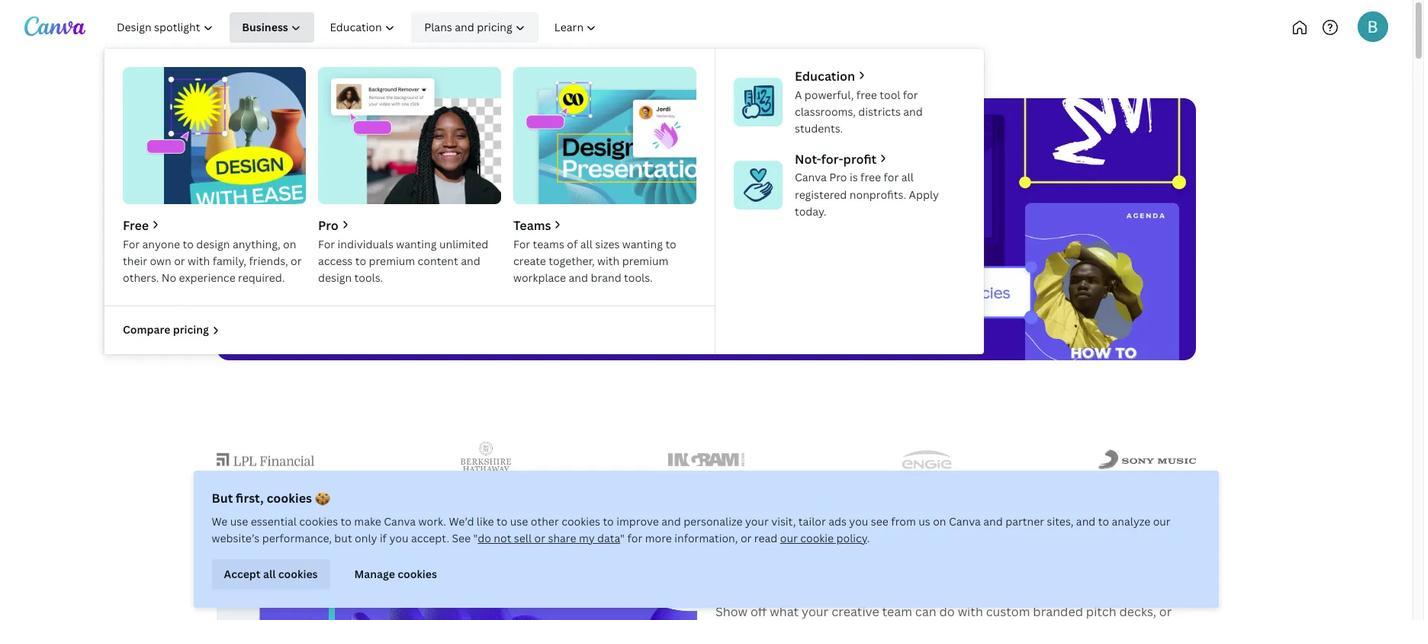 Task type: vqa. For each thing, say whether or not it's contained in the screenshot.
v
no



Task type: locate. For each thing, give the bounding box(es) containing it.
accept all cookies button
[[212, 560, 330, 590]]

wanting inside for teams of all sizes wanting to create together, with premium workplace and brand tools.
[[622, 237, 663, 251]]

1 horizontal spatial creative
[[832, 604, 879, 621]]

tools.
[[354, 271, 383, 286], [624, 271, 653, 286]]

but first, cookies 🍪
[[212, 491, 330, 507]]

1 horizontal spatial "
[[621, 532, 625, 546]]

pricing right plans
[[477, 20, 512, 34]]

teams up managing
[[581, 159, 696, 209]]

and inside for teams of all sizes wanting to create together, with premium workplace and brand tools.
[[569, 271, 588, 286]]

accept
[[224, 567, 261, 582]]

use up website's
[[231, 515, 249, 529]]

for inside for anyone to design anything, on their own or with family, friends, or others. no experience required.
[[123, 237, 140, 251]]

2 horizontal spatial for
[[513, 237, 530, 251]]

1 horizontal spatial teams
[[581, 159, 696, 209]]

free up the districts
[[857, 87, 877, 102]]

or left the read
[[741, 532, 752, 546]]

0 horizontal spatial creative
[[652, 214, 699, 231]]

cookie
[[801, 532, 834, 546]]

free
[[857, 87, 877, 102], [861, 170, 881, 185]]

0 horizontal spatial teams
[[513, 217, 551, 234]]

pitch left decks, at bottom
[[1086, 604, 1117, 621]]

for inside canva for agency teams spend more time building innovative campaigns, and less managing creative assets. experience efficient brand handover from pitch to launch.
[[375, 159, 431, 209]]

but
[[335, 532, 353, 546]]

2 vertical spatial all
[[264, 567, 276, 582]]

personalize
[[684, 515, 743, 529]]

wanting up 'content'
[[396, 237, 437, 251]]

1 horizontal spatial more
[[646, 532, 672, 546]]

0 vertical spatial free
[[857, 87, 877, 102]]

solutions link
[[272, 68, 320, 85]]

not-for-profit
[[795, 151, 877, 168]]

02-agency (4) image
[[217, 559, 697, 621]]

canva up time
[[253, 159, 367, 209]]

1 vertical spatial you
[[390, 532, 409, 546]]

pricing right compare
[[173, 323, 209, 337]]

time
[[328, 214, 354, 231]]

1 horizontal spatial your
[[802, 604, 829, 621]]

pro
[[829, 170, 847, 185], [318, 217, 338, 234]]

to inside for teams of all sizes wanting to create together, with premium workplace and brand tools.
[[666, 237, 676, 251]]

read
[[755, 532, 778, 546]]

0 vertical spatial all
[[902, 170, 914, 185]]

2 wanting from the left
[[622, 237, 663, 251]]

0 vertical spatial pitch
[[433, 232, 464, 249]]

0 vertical spatial more
[[294, 214, 325, 231]]

for up nonprofits.
[[884, 170, 899, 185]]

for teams of all sizes wanting to create together, with premium workplace and brand tools.
[[513, 237, 676, 286]]

our
[[1154, 515, 1171, 529], [781, 532, 798, 546]]

apply
[[909, 187, 939, 202]]

1 vertical spatial pro
[[318, 217, 338, 234]]

use up sell
[[511, 515, 529, 529]]

free right is at the top of the page
[[861, 170, 881, 185]]

" inside we use essential cookies to make canva work. we'd like to use other cookies to improve and personalize your visit, tailor ads you see from us on canva and partner sites, and to analyze our website's performance, but only if you accept. see "
[[474, 532, 478, 546]]

with left "custom"
[[958, 604, 983, 621]]

0 horizontal spatial on
[[283, 237, 296, 251]]

not-
[[795, 151, 821, 168]]

or right decks, at bottom
[[1159, 604, 1172, 621]]

on up friends,
[[283, 237, 296, 251]]

tools. down "individuals"
[[354, 271, 383, 286]]

for inside for teams of all sizes wanting to create together, with premium workplace and brand tools.
[[513, 237, 530, 251]]

1 vertical spatial all
[[580, 237, 593, 251]]

1 horizontal spatial do
[[939, 604, 955, 621]]

0 vertical spatial teams
[[581, 159, 696, 209]]

your right what on the bottom right
[[802, 604, 829, 621]]

0 horizontal spatial do
[[478, 532, 492, 546]]

to inside for anyone to design anything, on their own or with family, friends, or others. no experience required.
[[183, 237, 194, 251]]

brand inside canva for agency teams spend more time building innovative campaigns, and less managing creative assets. experience efficient brand handover from pitch to launch.
[[305, 232, 340, 249]]

to up data on the bottom of the page
[[603, 515, 614, 529]]

with inside for teams of all sizes wanting to create together, with premium workplace and brand tools.
[[597, 254, 620, 269]]

2 horizontal spatial all
[[902, 170, 914, 185]]

1 vertical spatial our
[[781, 532, 798, 546]]

design up family,
[[196, 237, 230, 251]]

0 vertical spatial our
[[1154, 515, 1171, 529]]

pricing inside dropdown button
[[477, 20, 512, 34]]

with for teams
[[597, 254, 620, 269]]

use
[[231, 515, 249, 529], [511, 515, 529, 529]]

for for free
[[123, 237, 140, 251]]

for right tool
[[903, 87, 918, 102]]

you
[[850, 515, 869, 529], [390, 532, 409, 546]]

0 horizontal spatial tools.
[[354, 271, 383, 286]]

0 vertical spatial pro
[[829, 170, 847, 185]]

premium inside for teams of all sizes wanting to create together, with premium workplace and brand tools.
[[622, 254, 669, 269]]

premium down managing
[[622, 254, 669, 269]]

creative left 'team'
[[832, 604, 879, 621]]

2 premium from the left
[[622, 254, 669, 269]]

and down together,
[[569, 271, 588, 286]]

to down "individuals"
[[355, 254, 366, 269]]

1 " from the left
[[474, 532, 478, 546]]

if
[[380, 532, 387, 546]]

registered
[[795, 187, 847, 202]]

like
[[477, 515, 494, 529]]

from left the "us"
[[892, 515, 916, 529]]

anything,
[[233, 237, 280, 251]]

to right like
[[497, 515, 508, 529]]

all right of
[[580, 237, 593, 251]]

0 horizontal spatial pitch
[[433, 232, 464, 249]]

1 vertical spatial free
[[861, 170, 881, 185]]

all
[[902, 170, 914, 185], [580, 237, 593, 251], [264, 567, 276, 582]]

1 horizontal spatial use
[[511, 515, 529, 529]]

tool
[[880, 87, 901, 102]]

1 horizontal spatial premium
[[622, 254, 669, 269]]

cookies down performance,
[[279, 567, 318, 582]]

analyze
[[1112, 515, 1151, 529]]

1 use from the left
[[231, 515, 249, 529]]

1 vertical spatial pitch
[[1086, 604, 1117, 621]]

0 vertical spatial on
[[283, 237, 296, 251]]

1 vertical spatial teams
[[513, 217, 551, 234]]

innovative
[[408, 214, 469, 231]]

design inside for anyone to design anything, on their own or with family, friends, or others. no experience required.
[[196, 237, 230, 251]]

0 horizontal spatial your
[[746, 515, 769, 529]]

" right see
[[474, 532, 478, 546]]

campaigns,
[[472, 214, 538, 231]]

0 vertical spatial do
[[478, 532, 492, 546]]

your up the read
[[746, 515, 769, 529]]

to left analyze
[[1099, 515, 1110, 529]]

or right sell
[[535, 532, 546, 546]]

custom
[[986, 604, 1030, 621]]

for up their
[[123, 237, 140, 251]]

1 horizontal spatial brand
[[591, 271, 621, 286]]

and down unlimited
[[461, 254, 480, 269]]

all inside for teams of all sizes wanting to create together, with premium workplace and brand tools.
[[580, 237, 593, 251]]

us
[[919, 515, 931, 529]]

our cookie policy link
[[781, 532, 868, 546]]

and right plans
[[455, 20, 474, 34]]

with for free
[[188, 254, 210, 269]]

0 vertical spatial from
[[402, 232, 430, 249]]

districts
[[858, 105, 901, 119]]

1 horizontal spatial all
[[580, 237, 593, 251]]

all inside canva pro is free for all registered nonprofits. apply today.
[[902, 170, 914, 185]]

canva down not-
[[795, 170, 827, 185]]

2 use from the left
[[511, 515, 529, 529]]

tools. down managing
[[624, 271, 653, 286]]

0 vertical spatial creative
[[652, 214, 699, 231]]

ads
[[829, 515, 847, 529]]

to
[[467, 232, 479, 249], [183, 237, 194, 251], [666, 237, 676, 251], [355, 254, 366, 269], [341, 515, 352, 529], [497, 515, 508, 529], [603, 515, 614, 529], [1099, 515, 1110, 529]]

our inside we use essential cookies to make canva work. we'd like to use other cookies to improve and personalize your visit, tailor ads you see from us on canva and partner sites, and to analyze our website's performance, but only if you accept. see "
[[1154, 515, 1171, 529]]

0 horizontal spatial you
[[390, 532, 409, 546]]

1 vertical spatial your
[[802, 604, 829, 621]]

from down innovative
[[402, 232, 430, 249]]

all inside button
[[264, 567, 276, 582]]

to right the anyone on the left of the page
[[183, 237, 194, 251]]

0 horizontal spatial pro
[[318, 217, 338, 234]]

.
[[868, 532, 870, 546]]

0 horizontal spatial wanting
[[396, 237, 437, 251]]

or
[[174, 254, 185, 269], [291, 254, 302, 269], [535, 532, 546, 546], [741, 532, 752, 546], [1159, 604, 1172, 621]]

0 vertical spatial brand
[[305, 232, 340, 249]]

1 horizontal spatial for
[[318, 237, 335, 251]]

do right can
[[939, 604, 955, 621]]

anyone
[[142, 237, 180, 251]]

and left partner
[[984, 515, 1003, 529]]

pricing inside menu
[[173, 323, 209, 337]]

1 horizontal spatial design
[[318, 271, 352, 286]]

1 vertical spatial brand
[[591, 271, 621, 286]]

0 horizontal spatial more
[[294, 214, 325, 231]]

with inside for anyone to design anything, on their own or with family, friends, or others. no experience required.
[[188, 254, 210, 269]]

to right sizes
[[666, 237, 676, 251]]

your inside we use essential cookies to make canva work. we'd like to use other cookies to improve and personalize your visit, tailor ads you see from us on canva and partner sites, and to analyze our website's performance, but only if you accept. see "
[[746, 515, 769, 529]]

pro up access
[[318, 217, 338, 234]]

1 horizontal spatial you
[[850, 515, 869, 529]]

brand inside for teams of all sizes wanting to create together, with premium workplace and brand tools.
[[591, 271, 621, 286]]

1 horizontal spatial on
[[934, 515, 947, 529]]

canva
[[253, 159, 367, 209], [795, 170, 827, 185], [384, 515, 416, 529], [949, 515, 981, 529]]

0 vertical spatial your
[[746, 515, 769, 529]]

to left launch.
[[467, 232, 479, 249]]

for down "improve"
[[628, 532, 643, 546]]

accept all cookies
[[224, 567, 318, 582]]

with up experience on the top left
[[188, 254, 210, 269]]

handover
[[343, 232, 399, 249]]

2 for from the left
[[318, 237, 335, 251]]

information,
[[675, 532, 738, 546]]

0 horizontal spatial with
[[188, 254, 210, 269]]

nonprofits.
[[850, 187, 906, 202]]

pro left is at the top of the page
[[829, 170, 847, 185]]

our down visit,
[[781, 532, 798, 546]]

brand down sizes
[[591, 271, 621, 286]]

family,
[[213, 254, 246, 269]]

all up apply
[[902, 170, 914, 185]]

tools. inside for teams of all sizes wanting to create together, with premium workplace and brand tools.
[[624, 271, 653, 286]]

0 vertical spatial design
[[196, 237, 230, 251]]

pitch
[[433, 232, 464, 249], [1086, 604, 1117, 621]]

with down sizes
[[597, 254, 620, 269]]

pricing
[[477, 20, 512, 34], [173, 323, 209, 337]]

0 horizontal spatial use
[[231, 515, 249, 529]]

for up create
[[513, 237, 530, 251]]

you up policy
[[850, 515, 869, 529]]

for
[[903, 87, 918, 102], [375, 159, 431, 209], [884, 170, 899, 185], [628, 532, 643, 546]]

premium down handover
[[369, 254, 415, 269]]

unlimited
[[439, 237, 488, 251]]

our right analyze
[[1154, 515, 1171, 529]]

for up building at top
[[375, 159, 431, 209]]

with
[[188, 254, 210, 269], [597, 254, 620, 269], [958, 604, 983, 621]]

1 horizontal spatial pro
[[829, 170, 847, 185]]

1 for from the left
[[123, 237, 140, 251]]

1 vertical spatial from
[[892, 515, 916, 529]]

and inside for individuals wanting unlimited access to premium content and design tools.
[[461, 254, 480, 269]]

show off what your creative team can do with custom branded pitch decks, or
[[716, 604, 1191, 621]]

1 horizontal spatial from
[[892, 515, 916, 529]]

you right the if
[[390, 532, 409, 546]]

🍪
[[315, 491, 330, 507]]

accept.
[[411, 532, 450, 546]]

canva for agency teams spend more time building innovative campaigns, and less managing creative assets. experience efficient brand handover from pitch to launch.
[[253, 159, 811, 249]]

design inside for individuals wanting unlimited access to premium content and design tools.
[[318, 271, 352, 286]]

pitch down innovative
[[433, 232, 464, 249]]

ingram miro image
[[668, 454, 745, 466]]

1 vertical spatial do
[[939, 604, 955, 621]]

1 vertical spatial design
[[318, 271, 352, 286]]

for inside for individuals wanting unlimited access to premium content and design tools.
[[318, 237, 335, 251]]

and up teams
[[541, 214, 563, 231]]

0 horizontal spatial "
[[474, 532, 478, 546]]

0 horizontal spatial design
[[196, 237, 230, 251]]

2 horizontal spatial with
[[958, 604, 983, 621]]

wanting down managing
[[622, 237, 663, 251]]

required.
[[238, 271, 285, 286]]

1 premium from the left
[[369, 254, 415, 269]]

1 horizontal spatial our
[[1154, 515, 1171, 529]]

manage
[[355, 567, 395, 582]]

powerful,
[[805, 87, 854, 102]]

all right accept
[[264, 567, 276, 582]]

1 tools. from the left
[[354, 271, 383, 286]]

plans and pricing button
[[411, 12, 539, 43]]

1 horizontal spatial with
[[597, 254, 620, 269]]

what
[[770, 604, 799, 621]]

experience
[[179, 271, 235, 286]]

1 vertical spatial creative
[[832, 604, 879, 621]]

3 for from the left
[[513, 237, 530, 251]]

creative left assets.
[[652, 214, 699, 231]]

1 vertical spatial pricing
[[173, 323, 209, 337]]

2 tools. from the left
[[624, 271, 653, 286]]

and inside dropdown button
[[455, 20, 474, 34]]

for-
[[821, 151, 843, 168]]

sites,
[[1047, 515, 1074, 529]]

0 vertical spatial pricing
[[477, 20, 512, 34]]

premium
[[369, 254, 415, 269], [622, 254, 669, 269]]

launch.
[[482, 232, 525, 249]]

1 horizontal spatial wanting
[[622, 237, 663, 251]]

1 wanting from the left
[[396, 237, 437, 251]]

1 vertical spatial on
[[934, 515, 947, 529]]

pro inside canva pro is free for all registered nonprofits. apply today.
[[829, 170, 847, 185]]

or right friends,
[[291, 254, 302, 269]]

0 horizontal spatial for
[[123, 237, 140, 251]]

to inside for individuals wanting unlimited access to premium content and design tools.
[[355, 254, 366, 269]]

brand up access
[[305, 232, 340, 249]]

only
[[355, 532, 378, 546]]

0 horizontal spatial from
[[402, 232, 430, 249]]

0 horizontal spatial premium
[[369, 254, 415, 269]]

0 horizontal spatial all
[[264, 567, 276, 582]]

sell
[[514, 532, 532, 546]]

of
[[567, 237, 578, 251]]

plans and pricing menu
[[104, 49, 984, 355]]

1 horizontal spatial tools.
[[624, 271, 653, 286]]

0 horizontal spatial pricing
[[173, 323, 209, 337]]

more down "improve"
[[646, 532, 672, 546]]

more left time
[[294, 214, 325, 231]]

individuals
[[338, 237, 394, 251]]

data
[[598, 532, 621, 546]]

berkshire hathaway image
[[461, 443, 511, 478]]

improve
[[617, 515, 659, 529]]

0 horizontal spatial brand
[[305, 232, 340, 249]]

and right the districts
[[903, 105, 923, 119]]

on right the "us"
[[934, 515, 947, 529]]

do not sell or share my data " for more information, or read our cookie policy .
[[478, 532, 870, 546]]

do not sell or share my data link
[[478, 532, 621, 546]]

1 horizontal spatial pricing
[[477, 20, 512, 34]]

do down like
[[478, 532, 492, 546]]

" down "improve"
[[621, 532, 625, 546]]

do
[[478, 532, 492, 546], [939, 604, 955, 621]]

wanting inside for individuals wanting unlimited access to premium content and design tools.
[[396, 237, 437, 251]]

1 horizontal spatial pitch
[[1086, 604, 1117, 621]]

design down access
[[318, 271, 352, 286]]

for up access
[[318, 237, 335, 251]]

work.
[[419, 515, 447, 529]]

teams up teams
[[513, 217, 551, 234]]



Task type: describe. For each thing, give the bounding box(es) containing it.
others.
[[123, 271, 159, 286]]

creative inside show off what your creative team can do with custom branded pitch decks, or
[[832, 604, 879, 621]]

first,
[[236, 491, 264, 507]]

workplace
[[513, 271, 566, 286]]

or right own at the left top of the page
[[174, 254, 185, 269]]

today.
[[795, 205, 827, 219]]

efficient
[[253, 232, 302, 249]]

free
[[123, 217, 149, 234]]

compare
[[123, 323, 170, 337]]

cookies up essential
[[267, 491, 312, 507]]

show
[[716, 604, 748, 621]]

compare pricing link
[[123, 322, 221, 339]]

to up the 'but'
[[341, 515, 352, 529]]

performance,
[[263, 532, 332, 546]]

own
[[150, 254, 171, 269]]

premium inside for individuals wanting unlimited access to premium content and design tools.
[[369, 254, 415, 269]]

website's
[[212, 532, 260, 546]]

managing
[[592, 214, 649, 231]]

for for teams
[[513, 237, 530, 251]]

to inside canva for agency teams spend more time building innovative campaigns, and less managing creative assets. experience efficient brand handover from pitch to launch.
[[467, 232, 479, 249]]

spend
[[253, 214, 291, 231]]

canva inside canva pro is free for all registered nonprofits. apply today.
[[795, 170, 827, 185]]

plans
[[424, 20, 452, 34]]

create
[[513, 254, 546, 269]]

0 vertical spatial you
[[850, 515, 869, 529]]

and inside a powerful, free tool for classrooms, districts and students.
[[903, 105, 923, 119]]

decks,
[[1120, 604, 1156, 621]]

for for pro
[[318, 237, 335, 251]]

plans and pricing
[[424, 20, 512, 34]]

building
[[357, 214, 405, 231]]

is
[[850, 170, 858, 185]]

2 " from the left
[[621, 532, 625, 546]]

cookies up my
[[562, 515, 601, 529]]

policy
[[837, 532, 868, 546]]

together,
[[549, 254, 595, 269]]

lpl financial image
[[217, 454, 314, 467]]

classrooms,
[[795, 105, 856, 119]]

other
[[531, 515, 559, 529]]

manage cookies
[[355, 567, 437, 582]]

off
[[751, 604, 767, 621]]

engie image
[[902, 451, 952, 469]]

manage cookies button
[[343, 560, 450, 590]]

visit,
[[772, 515, 796, 529]]

teams
[[533, 237, 564, 251]]

and up the do not sell or share my data " for more information, or read our cookie policy .
[[662, 515, 681, 529]]

less
[[566, 214, 589, 231]]

and inside canva for agency teams spend more time building innovative campaigns, and less managing creative assets. experience efficient brand handover from pitch to launch.
[[541, 214, 563, 231]]

tools. inside for individuals wanting unlimited access to premium content and design tools.
[[354, 271, 383, 286]]

access
[[318, 254, 353, 269]]

solutions
[[272, 69, 320, 83]]

from inside we use essential cookies to make canva work. we'd like to use other cookies to improve and personalize your visit, tailor ads you see from us on canva and partner sites, and to analyze our website's performance, but only if you accept. see "
[[892, 515, 916, 529]]

their
[[123, 254, 147, 269]]

my
[[579, 532, 595, 546]]

we'd
[[449, 515, 474, 529]]

your inside show off what your creative team can do with custom branded pitch decks, or
[[802, 604, 829, 621]]

a
[[795, 87, 802, 102]]

but
[[212, 491, 233, 507]]

share
[[548, 532, 577, 546]]

experience
[[745, 214, 811, 231]]

education
[[795, 68, 855, 85]]

see
[[452, 532, 471, 546]]

top level navigation element
[[104, 12, 984, 355]]

can
[[915, 604, 937, 621]]

sony music image
[[1099, 450, 1196, 470]]

or inside show off what your creative team can do with custom branded pitch decks, or
[[1159, 604, 1172, 621]]

a powerful, free tool for classrooms, districts and students.
[[795, 87, 923, 136]]

home link
[[217, 68, 247, 85]]

canva right the "us"
[[949, 515, 981, 529]]

pitch inside show off what your creative team can do with custom branded pitch decks, or
[[1086, 604, 1117, 621]]

content
[[418, 254, 458, 269]]

cookies down accept.
[[398, 567, 437, 582]]

cookies down 🍪
[[300, 515, 338, 529]]

for anyone to design anything, on their own or with family, friends, or others. no experience required.
[[123, 237, 302, 286]]

team
[[882, 604, 912, 621]]

compare pricing
[[123, 323, 209, 337]]

profit
[[843, 151, 877, 168]]

pitch inside canva for agency teams spend more time building innovative campaigns, and less managing creative assets. experience efficient brand handover from pitch to launch.
[[433, 232, 464, 249]]

from inside canva for agency teams spend more time building innovative campaigns, and less managing creative assets. experience efficient brand handover from pitch to launch.
[[402, 232, 430, 249]]

on inside we use essential cookies to make canva work. we'd like to use other cookies to improve and personalize your visit, tailor ads you see from us on canva and partner sites, and to analyze our website's performance, but only if you accept. see "
[[934, 515, 947, 529]]

we
[[212, 515, 228, 529]]

and right sites,
[[1077, 515, 1096, 529]]

home
[[217, 69, 247, 83]]

branded
[[1033, 604, 1083, 621]]

for individuals wanting unlimited access to premium content and design tools.
[[318, 237, 488, 286]]

with inside show off what your creative team can do with custom branded pitch decks, or
[[958, 604, 983, 621]]

on inside for anyone to design anything, on their own or with family, friends, or others. no experience required.
[[283, 237, 296, 251]]

canva up the if
[[384, 515, 416, 529]]

free inside canva pro is free for all registered nonprofits. apply today.
[[861, 170, 881, 185]]

creative inside canva for agency teams spend more time building innovative campaigns, and less managing creative assets. experience efficient brand handover from pitch to launch.
[[652, 214, 699, 231]]

free inside a powerful, free tool for classrooms, districts and students.
[[857, 87, 877, 102]]

no
[[162, 271, 176, 286]]

agencies
[[345, 69, 391, 83]]

for inside a powerful, free tool for classrooms, districts and students.
[[903, 87, 918, 102]]

tailor
[[799, 515, 826, 529]]

do inside show off what your creative team can do with custom branded pitch decks, or
[[939, 604, 955, 621]]

for inside canva pro is free for all registered nonprofits. apply today.
[[884, 170, 899, 185]]

agency
[[439, 159, 574, 209]]

0 horizontal spatial our
[[781, 532, 798, 546]]

students.
[[795, 122, 843, 136]]

more inside canva for agency teams spend more time building innovative campaigns, and less managing creative assets. experience efficient brand handover from pitch to launch.
[[294, 214, 325, 231]]

teams inside canva for agency teams spend more time building innovative campaigns, and less managing creative assets. experience efficient brand handover from pitch to launch.
[[581, 159, 696, 209]]

canva inside canva for agency teams spend more time building innovative campaigns, and less managing creative assets. experience efficient brand handover from pitch to launch.
[[253, 159, 367, 209]]

friends,
[[249, 254, 288, 269]]

assets.
[[702, 214, 742, 231]]

1 vertical spatial more
[[646, 532, 672, 546]]

we use essential cookies to make canva work. we'd like to use other cookies to improve and personalize your visit, tailor ads you see from us on canva and partner sites, and to analyze our website's performance, but only if you accept. see "
[[212, 515, 1171, 546]]

not
[[494, 532, 512, 546]]

teams inside plans and pricing menu
[[513, 217, 551, 234]]



